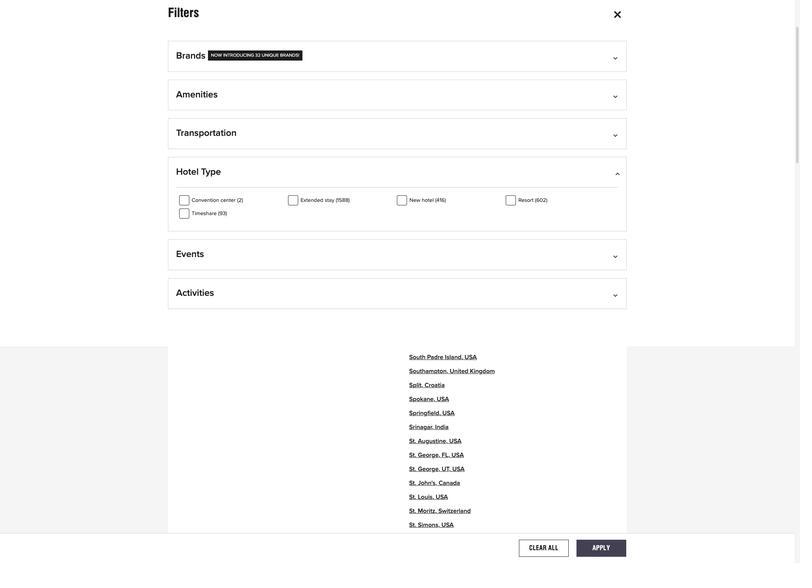 Task type: describe. For each thing, give the bounding box(es) containing it.
events heading
[[176, 249, 619, 270]]

new hotel (416)
[[409, 198, 446, 203]]

springfield, usa
[[409, 411, 455, 417]]

george, for ut,
[[418, 467, 440, 473]]

sioux falls, usa
[[409, 201, 454, 207]]

usa down croatia in the right bottom of the page
[[437, 397, 449, 403]]

sioux for sioux city, usa
[[409, 187, 425, 193]]

united
[[450, 369, 468, 375]]

(1588)
[[336, 198, 350, 203]]

city,
[[426, 187, 438, 193]]

st. for st. augustine, usa
[[409, 439, 416, 445]]

st. louis, usa link
[[409, 495, 448, 501]]

skiathos, greece
[[409, 229, 456, 235]]

unique
[[262, 53, 279, 58]]

southampton, united kingdom link
[[409, 369, 495, 375]]

st. moritz, switzerland link
[[409, 509, 471, 515]]

switzerland
[[438, 509, 471, 515]]

louis,
[[418, 495, 434, 501]]

island,
[[445, 355, 463, 361]]

stay
[[325, 198, 334, 203]]

india
[[435, 425, 449, 431]]

usa right 'ut,'
[[452, 467, 465, 473]]

arrow down image inside brands 'heading'
[[615, 54, 619, 61]]

southampton, united kingdom
[[409, 369, 495, 375]]

skiathos,
[[409, 229, 435, 235]]

usa down switzerland
[[441, 523, 454, 529]]

st. john's, canada
[[409, 481, 460, 487]]

kingdom
[[470, 369, 495, 375]]

events
[[176, 250, 204, 259]]

type
[[201, 167, 221, 177]]

srinagar, india
[[409, 425, 449, 431]]

srinagar, india link
[[409, 425, 449, 431]]

activities
[[176, 289, 214, 298]]

brands now introducing 32 unique brands!
[[176, 51, 299, 61]]

convention center (2)
[[192, 198, 243, 203]]

southampton,
[[409, 369, 448, 375]]

springfield, usa link
[[409, 411, 455, 417]]

sioux falls, usa link
[[409, 201, 454, 207]]

filters
[[168, 5, 199, 20]]

brands!
[[280, 53, 299, 58]]

springfield,
[[409, 411, 441, 417]]

sioux city, usa
[[409, 187, 452, 193]]

split, croatia link
[[409, 383, 445, 389]]

usa right island,
[[465, 355, 477, 361]]

st. simons, usa
[[409, 523, 454, 529]]

extended stay (1588)
[[301, 198, 350, 203]]

st. moritz, switzerland
[[409, 509, 471, 515]]

skiathos, greece link
[[409, 229, 456, 235]]

greece
[[436, 229, 456, 235]]

usa right fl,
[[452, 453, 464, 459]]

usa up fl,
[[449, 439, 461, 445]]



Task type: vqa. For each thing, say whether or not it's contained in the screenshot.
"South Padre Island, USA" link on the right of page
yes



Task type: locate. For each thing, give the bounding box(es) containing it.
resort
[[518, 198, 534, 203]]

convention
[[192, 198, 219, 203]]

srinagar,
[[409, 425, 434, 431]]

fl,
[[442, 453, 450, 459]]

arrow down image inside 'activities' heading
[[615, 292, 619, 298]]

john's,
[[418, 481, 437, 487]]

clear
[[529, 545, 547, 552]]

st. for st. louis, usa
[[409, 495, 416, 501]]

1 arrow down image from the top
[[615, 54, 619, 61]]

0 vertical spatial arrow down image
[[615, 93, 619, 99]]

spokane, usa
[[409, 397, 449, 403]]

st. left louis,
[[409, 495, 416, 501]]

split, croatia
[[409, 383, 445, 389]]

george,
[[418, 453, 440, 459], [418, 467, 440, 473]]

arrow up image
[[615, 171, 619, 177]]

augustine,
[[418, 439, 448, 445]]

simons,
[[418, 523, 440, 529]]

clear all button
[[519, 540, 569, 558]]

introducing
[[223, 53, 254, 58]]

(93)
[[218, 211, 227, 217]]

activities heading
[[176, 288, 619, 309]]

1 sioux from the top
[[409, 187, 425, 193]]

usa up st. moritz, switzerland
[[436, 495, 448, 501]]

arrow down image
[[615, 93, 619, 99], [615, 132, 619, 138], [615, 292, 619, 298]]

hotel
[[176, 167, 199, 177]]

1 vertical spatial sioux
[[409, 201, 425, 207]]

south padre island, usa
[[409, 355, 477, 361]]

south
[[409, 355, 426, 361]]

st. for st. george, ut, usa
[[409, 467, 416, 473]]

amenities heading
[[176, 89, 619, 110]]

1 george, from the top
[[418, 453, 440, 459]]

arrow down image for transportation
[[615, 132, 619, 138]]

croatia
[[425, 383, 445, 389]]

st. down st. augustine, usa
[[409, 453, 416, 459]]

st. down srinagar,
[[409, 439, 416, 445]]

6 st. from the top
[[409, 509, 416, 515]]

st. for st. john's, canada
[[409, 481, 416, 487]]

32
[[255, 53, 261, 58]]

ut,
[[442, 467, 451, 473]]

timeshare
[[192, 211, 217, 217]]

3 st. from the top
[[409, 467, 416, 473]]

st. louis, usa
[[409, 495, 448, 501]]

st. left "simons,"
[[409, 523, 416, 529]]

2 sioux from the top
[[409, 201, 425, 207]]

hotel type
[[176, 167, 221, 177]]

padre
[[427, 355, 443, 361]]

spokane, usa link
[[409, 397, 449, 403]]

0 vertical spatial arrow down image
[[615, 54, 619, 61]]

2 arrow down image from the top
[[615, 132, 619, 138]]

st. for st. moritz, switzerland
[[409, 509, 416, 515]]

0 vertical spatial george,
[[418, 453, 440, 459]]

falls,
[[426, 201, 440, 207]]

1 st. from the top
[[409, 439, 416, 445]]

arrow down image inside the "amenities" "heading"
[[615, 93, 619, 99]]

arrow down image inside events heading
[[615, 253, 619, 259]]

hotel type heading
[[176, 167, 619, 188]]

brands
[[176, 51, 206, 61]]

st. george, fl, usa link
[[409, 453, 464, 459]]

st. george, ut, usa
[[409, 467, 465, 473]]

arrow down image inside the transportation heading
[[615, 132, 619, 138]]

st. augustine, usa link
[[409, 439, 461, 445]]

sioux for sioux falls, usa
[[409, 201, 425, 207]]

4 st. from the top
[[409, 481, 416, 487]]

1 vertical spatial arrow down image
[[615, 253, 619, 259]]

canada
[[439, 481, 460, 487]]

now
[[211, 53, 222, 58]]

st. left moritz,
[[409, 509, 416, 515]]

1 vertical spatial george,
[[418, 467, 440, 473]]

hotel
[[422, 198, 434, 203]]

st. george, fl, usa
[[409, 453, 464, 459]]

1 arrow down image from the top
[[615, 93, 619, 99]]

timeshare (93)
[[192, 211, 227, 217]]

5 st. from the top
[[409, 495, 416, 501]]

all
[[548, 545, 558, 552]]

2 arrow down image from the top
[[615, 253, 619, 259]]

arrow down image for activities
[[615, 292, 619, 298]]

sioux
[[409, 187, 425, 193], [409, 201, 425, 207]]

resort (602)
[[518, 198, 547, 203]]

usa up '(416)'
[[440, 187, 452, 193]]

1 vertical spatial arrow down image
[[615, 132, 619, 138]]

st. george, ut, usa link
[[409, 467, 465, 473]]

7 st. from the top
[[409, 523, 416, 529]]

moritz,
[[418, 509, 437, 515]]

south padre island, usa link
[[409, 355, 477, 361]]

st. simons, usa link
[[409, 523, 454, 529]]

apply button
[[576, 540, 626, 558]]

st. up 'st. john's, canada' link on the bottom
[[409, 467, 416, 473]]

2 george, from the top
[[418, 467, 440, 473]]

apply
[[593, 545, 610, 552]]

(2)
[[237, 198, 243, 203]]

split,
[[409, 383, 423, 389]]

2 st. from the top
[[409, 453, 416, 459]]

usa
[[440, 187, 452, 193], [442, 201, 454, 207], [465, 355, 477, 361], [437, 397, 449, 403], [442, 411, 455, 417], [449, 439, 461, 445], [452, 453, 464, 459], [452, 467, 465, 473], [436, 495, 448, 501], [441, 523, 454, 529]]

st. for st. simons, usa
[[409, 523, 416, 529]]

clear all
[[529, 545, 558, 552]]

st. left john's,
[[409, 481, 416, 487]]

3 arrow down image from the top
[[615, 292, 619, 298]]

spokane,
[[409, 397, 435, 403]]

center
[[221, 198, 236, 203]]

(602)
[[535, 198, 547, 203]]

brands heading
[[176, 51, 619, 71]]

sioux city, usa link
[[409, 187, 452, 193]]

new
[[409, 198, 420, 203]]

extended
[[301, 198, 323, 203]]

(416)
[[435, 198, 446, 203]]

arrow down image
[[615, 54, 619, 61], [615, 253, 619, 259]]

st. john's, canada link
[[409, 481, 460, 487]]

st.
[[409, 439, 416, 445], [409, 453, 416, 459], [409, 467, 416, 473], [409, 481, 416, 487], [409, 495, 416, 501], [409, 509, 416, 515], [409, 523, 416, 529]]

transportation heading
[[176, 128, 619, 149]]

2 vertical spatial arrow down image
[[615, 292, 619, 298]]

usa right falls,
[[442, 201, 454, 207]]

george, for fl,
[[418, 453, 440, 459]]

usa up "india"
[[442, 411, 455, 417]]

george, down augustine,
[[418, 453, 440, 459]]

st. augustine, usa
[[409, 439, 461, 445]]

arrow down image for amenities
[[615, 93, 619, 99]]

transportation
[[176, 129, 237, 138]]

0 vertical spatial sioux
[[409, 187, 425, 193]]

st. for st. george, fl, usa
[[409, 453, 416, 459]]

george, up john's,
[[418, 467, 440, 473]]

amenities
[[176, 90, 218, 99]]



